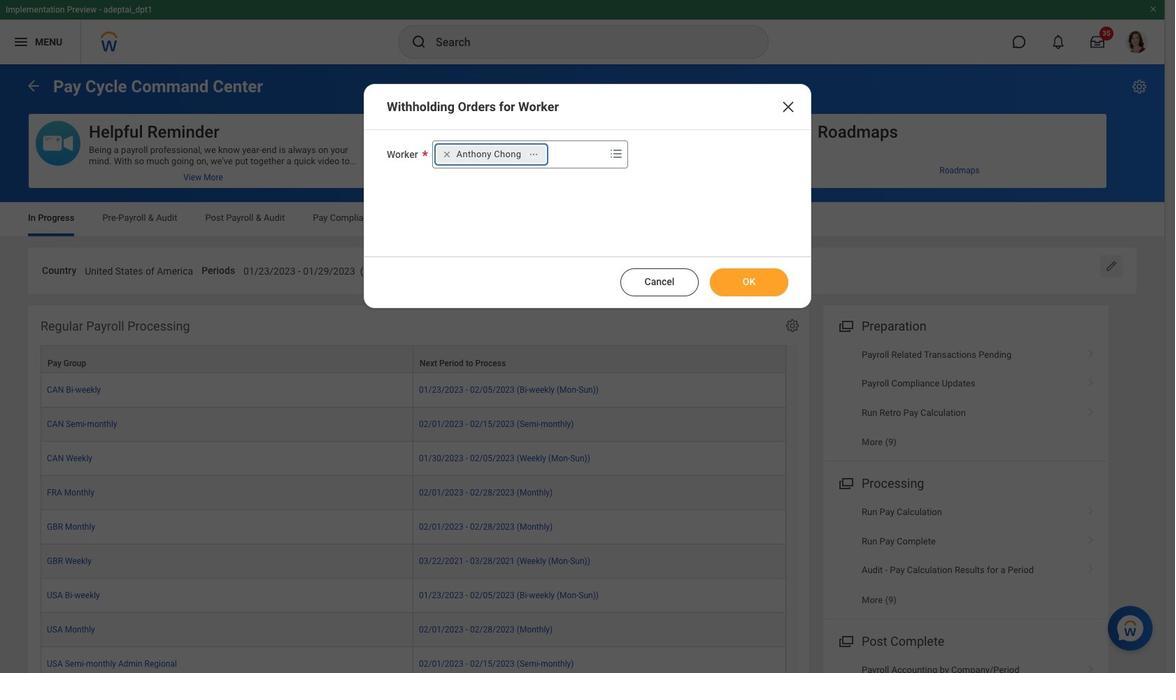 Task type: describe. For each thing, give the bounding box(es) containing it.
list for second menu group image from the bottom
[[824, 499, 1109, 615]]

edit image
[[1105, 260, 1119, 274]]

prompts image
[[608, 146, 625, 162]]

close environment banner image
[[1150, 5, 1158, 13]]

4 chevron right image from the top
[[1083, 661, 1101, 674]]

2 menu group image from the top
[[836, 632, 855, 651]]

previous page image
[[25, 77, 42, 94]]

5 row from the top
[[41, 476, 787, 511]]

7 row from the top
[[41, 545, 787, 579]]

4 row from the top
[[41, 442, 787, 476]]

1 chevron right image from the top
[[1083, 374, 1101, 388]]

anthony chong element
[[457, 148, 522, 161]]

list for menu group icon at the right of page
[[824, 341, 1109, 457]]

8 row from the top
[[41, 579, 787, 614]]

related actions image
[[529, 150, 539, 159]]

3 chevron right image from the top
[[1083, 561, 1101, 575]]

9 row from the top
[[41, 614, 787, 648]]

search image
[[411, 34, 428, 50]]



Task type: locate. For each thing, give the bounding box(es) containing it.
0 vertical spatial chevron right image
[[1083, 345, 1101, 359]]

2 chevron right image from the top
[[1083, 503, 1101, 517]]

anthony chong, press delete to clear value. option
[[437, 146, 546, 163]]

10 row from the top
[[41, 648, 787, 674]]

0 vertical spatial menu group image
[[836, 474, 855, 493]]

1 menu group image from the top
[[836, 474, 855, 493]]

main content
[[0, 64, 1165, 674]]

banner
[[0, 0, 1165, 64]]

inbox large image
[[1091, 35, 1105, 49]]

dialog
[[364, 84, 812, 309]]

2 row from the top
[[41, 374, 787, 408]]

2 chevron right image from the top
[[1083, 403, 1101, 417]]

configure this page image
[[1132, 78, 1149, 95]]

None text field
[[85, 258, 193, 282], [244, 258, 446, 282], [644, 258, 774, 282], [85, 258, 193, 282], [244, 258, 446, 282], [644, 258, 774, 282]]

chevron right image
[[1083, 345, 1101, 359], [1083, 503, 1101, 517], [1083, 561, 1101, 575]]

1 list from the top
[[824, 341, 1109, 457]]

row
[[41, 346, 787, 374], [41, 374, 787, 408], [41, 408, 787, 442], [41, 442, 787, 476], [41, 476, 787, 511], [41, 511, 787, 545], [41, 545, 787, 579], [41, 579, 787, 614], [41, 614, 787, 648], [41, 648, 787, 674]]

1 vertical spatial list
[[824, 499, 1109, 615]]

menu group image
[[836, 474, 855, 493], [836, 632, 855, 651]]

regular payroll processing element
[[28, 306, 810, 674]]

tab list
[[14, 203, 1151, 237]]

3 row from the top
[[41, 408, 787, 442]]

2 list from the top
[[824, 499, 1109, 615]]

1 vertical spatial menu group image
[[836, 632, 855, 651]]

x image
[[780, 99, 797, 115]]

x small image
[[440, 148, 454, 162]]

1 chevron right image from the top
[[1083, 345, 1101, 359]]

menu group image
[[836, 316, 855, 335]]

list
[[824, 341, 1109, 457], [824, 499, 1109, 615]]

3 chevron right image from the top
[[1083, 532, 1101, 546]]

0 vertical spatial list
[[824, 341, 1109, 457]]

1 vertical spatial chevron right image
[[1083, 503, 1101, 517]]

profile logan mcneil element
[[1118, 27, 1157, 57]]

chevron right image
[[1083, 374, 1101, 388], [1083, 403, 1101, 417], [1083, 532, 1101, 546], [1083, 661, 1101, 674]]

2 vertical spatial chevron right image
[[1083, 561, 1101, 575]]

6 row from the top
[[41, 511, 787, 545]]

1 row from the top
[[41, 346, 787, 374]]

notifications large image
[[1052, 35, 1066, 49]]



Task type: vqa. For each thing, say whether or not it's contained in the screenshot.
9th menu item from the top of the page
no



